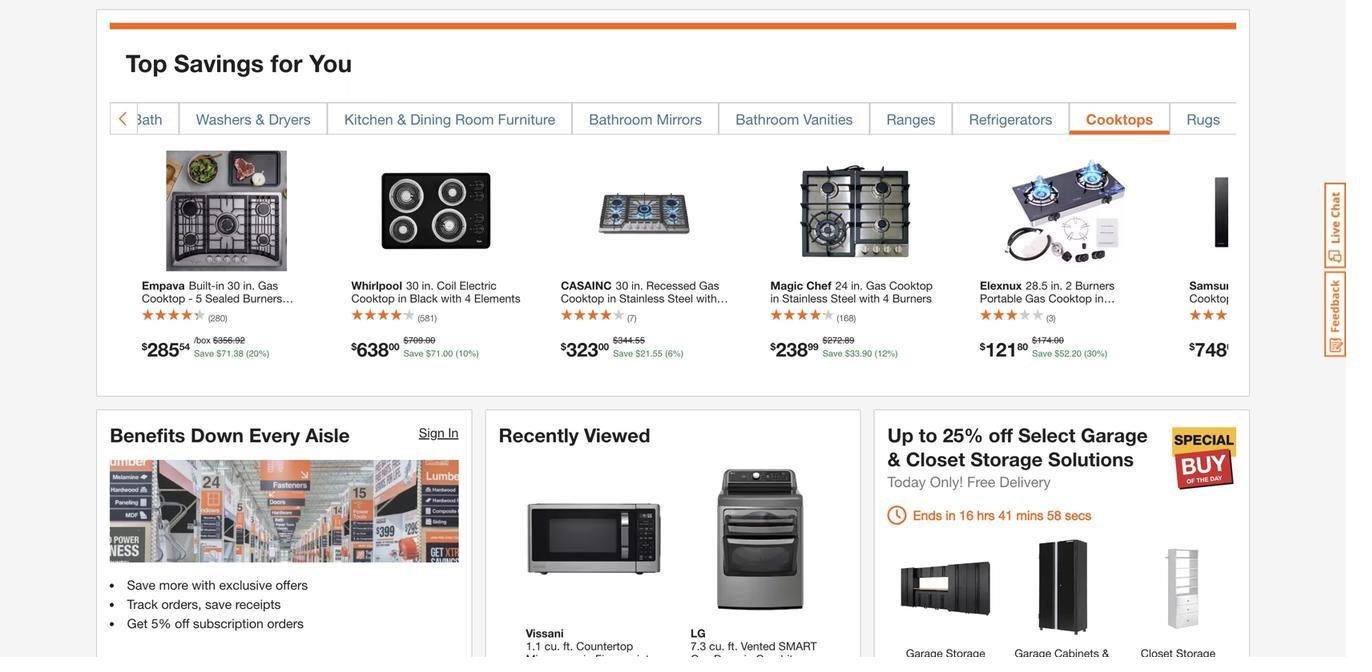 Task type: vqa. For each thing, say whether or not it's contained in the screenshot.
'Extreme Scratch Resistance' Image
no



Task type: describe. For each thing, give the bounding box(es) containing it.
top
[[126, 49, 167, 77]]

sealed
[[205, 292, 240, 305]]

24
[[836, 279, 848, 292]]

30 inside "30 in. recessed gas cooktop in stainless steel with 5 burners, including power burners and lp kit, csa certified"
[[616, 279, 629, 292]]

89
[[845, 336, 855, 346]]

in. for 121
[[1051, 279, 1063, 292]]

20 inside $ 285 54 /box $ 356 . 92 save $ 71 . 38 ( 20 %)
[[249, 349, 259, 359]]

bedding & bath
[[61, 111, 162, 128]]

gas inside "30 in. recessed gas cooktop in stainless steel with 5 burners, including power burners and lp kit, csa certified"
[[699, 279, 720, 292]]

bathroom vanities
[[736, 111, 853, 128]]

00 inside $ 121 80 $ 174 . 00 save $ 52 . 20 ( 30 %)
[[1055, 336, 1065, 346]]

( 168 )
[[837, 313, 856, 324]]

get
[[127, 616, 148, 631]]

323
[[567, 338, 599, 361]]

vissani 1.1 cu. ft. countertop microwave in fingerprin
[[526, 627, 650, 657]]

16
[[960, 508, 974, 523]]

cooktops button
[[1070, 103, 1171, 135]]

54
[[179, 341, 190, 352]]

tops
[[172, 305, 196, 318]]

recently
[[499, 424, 579, 447]]

5 inside built-in 30 in. gas cooktop - 5 sealed burners cook tops in stainless steel
[[196, 292, 202, 305]]

in inside vissani 1.1 cu. ft. countertop microwave in fingerprin
[[584, 653, 592, 657]]

microwave
[[526, 653, 581, 657]]

in left 16
[[946, 508, 956, 523]]

90
[[863, 349, 873, 359]]

gas inside 24 in. gas cooktop in stainless steel with 4 burners
[[867, 279, 887, 292]]

savings
[[174, 49, 264, 77]]

%) inside $ 285 54 /box $ 356 . 92 save $ 71 . 38 ( 20 %)
[[259, 349, 270, 359]]

back arrow image
[[117, 111, 130, 127]]

38
[[234, 349, 244, 359]]

7.3
[[691, 640, 707, 653]]

285
[[147, 338, 179, 361]]

smart
[[779, 640, 817, 653]]

more
[[159, 578, 188, 593]]

bathroom for bathroom mirrors
[[589, 111, 653, 128]]

built-
[[189, 279, 216, 292]]

every
[[249, 424, 300, 447]]

today only!
[[888, 474, 964, 491]]

$ 323 00 $ 344 . 55 save $ 21 . 55 ( 6 %)
[[561, 336, 684, 361]]

7
[[630, 313, 635, 324]]

1.1
[[526, 640, 542, 653]]

rugs button
[[1171, 103, 1238, 135]]

( inside $ 285 54 /box $ 356 . 92 save $ 71 . 38 ( 20 %)
[[246, 349, 249, 359]]

121
[[986, 338, 1018, 361]]

countertop
[[576, 640, 633, 653]]

burners inside "30 in. recessed gas cooktop in stainless steel with 5 burners, including power burners and lp kit, csa certified"
[[690, 305, 730, 318]]

24 in. gas cooktop in stainless steel with 4 burners image
[[795, 151, 916, 271]]

mins
[[1017, 508, 1044, 523]]

2
[[1066, 279, 1073, 292]]

in. for 323
[[632, 279, 644, 292]]

live chat image
[[1325, 183, 1347, 269]]

magic chef
[[771, 279, 832, 292]]

steel inside 28.5 in. 2 burners portable gas cooktop in stainless steel with tempered glass panel
[[1029, 305, 1054, 318]]

30 in. coil electric cooktop in black with 4 elements
[[352, 279, 521, 305]]

including
[[607, 305, 652, 318]]

aisle
[[305, 424, 350, 447]]

lp
[[583, 318, 597, 331]]

in. for 638
[[422, 279, 434, 292]]

burners inside 28.5 in. 2 burners portable gas cooktop in stainless steel with tempered glass panel
[[1076, 279, 1115, 292]]

( 581 )
[[418, 313, 437, 324]]

stainless inside "30 in. recessed gas cooktop in stainless steel with 5 burners, including power burners and lp kit, csa certified"
[[620, 292, 665, 305]]

20 inside $ 121 80 $ 174 . 00 save $ 52 . 20 ( 30 %)
[[1072, 349, 1082, 359]]

samsung link
[[1190, 279, 1347, 318]]

built-in 30 in. gas cooktop - 5 sealed burners cook tops in stainless steel image
[[166, 151, 287, 271]]

638
[[357, 338, 389, 361]]

10
[[459, 349, 468, 359]]

black
[[410, 292, 438, 305]]

steel inside "30 in. recessed gas cooktop in stainless steel with 5 burners, including power burners and lp kit, csa certified"
[[668, 292, 693, 305]]

& inside "up to 25% off select garage & closet storage solutions today only! free delivery"
[[888, 448, 901, 471]]

( inside the $ 638 00 $ 709 . 00 save $ 71 . 00 ( 10 %)
[[456, 349, 459, 359]]

( 7 )
[[628, 313, 637, 324]]

) for 323
[[635, 313, 637, 324]]

off inside "up to 25% off select garage & closet storage solutions today only! free delivery"
[[989, 424, 1013, 447]]

sign in card banner image
[[110, 460, 459, 563]]

$ 238 99 $ 272 . 89 save $ 33 . 90 ( 12 %)
[[771, 336, 899, 361]]

41
[[999, 508, 1013, 523]]

ranges
[[887, 111, 936, 128]]

) for 285
[[225, 313, 227, 324]]

save inside $ 285 54 /box $ 356 . 92 save $ 71 . 38 ( 20 %)
[[194, 349, 214, 359]]

cooktop inside "30 in. recessed gas cooktop in stainless steel with 5 burners, including power burners and lp kit, csa certified"
[[561, 292, 605, 305]]

52
[[1060, 349, 1070, 359]]

stainless inside built-in 30 in. gas cooktop - 5 sealed burners cook tops in stainless steel
[[211, 305, 256, 318]]

344
[[618, 336, 633, 346]]

gas inside lg 7.3 cu. ft. vented smart gas dryer in graphit
[[691, 653, 711, 657]]

) for 121
[[1054, 313, 1056, 324]]

select
[[1019, 424, 1076, 447]]

stainless inside 24 in. gas cooktop in stainless steel with 4 burners
[[783, 292, 828, 305]]

$ 748 00
[[1190, 338, 1238, 361]]

viewed
[[584, 424, 651, 447]]

in inside the 30 in. coil electric cooktop in black with 4 elements
[[398, 292, 407, 305]]

garage
[[1081, 424, 1148, 447]]

washers
[[196, 111, 252, 128]]

coil
[[437, 279, 457, 292]]

with inside 28.5 in. 2 burners portable gas cooktop in stainless steel with tempered glass panel
[[1057, 305, 1078, 318]]

closet storage systems product image image
[[1129, 538, 1229, 637]]

kitchen & dining room furniture button
[[328, 103, 572, 135]]

glass
[[980, 318, 1009, 331]]

offers
[[276, 578, 308, 593]]

you
[[309, 49, 352, 77]]

709
[[409, 336, 423, 346]]

/box
[[194, 336, 211, 346]]

00 inside $ 748 00
[[1228, 341, 1238, 352]]

30 inside built-in 30 in. gas cooktop - 5 sealed burners cook tops in stainless steel
[[228, 279, 240, 292]]

272
[[828, 336, 843, 346]]

00 left 709
[[389, 341, 400, 352]]

refrigerators
[[970, 111, 1053, 128]]

$ 285 54 /box $ 356 . 92 save $ 71 . 38 ( 20 %)
[[142, 336, 270, 361]]

vanities
[[804, 111, 853, 128]]

28.5
[[1026, 279, 1048, 292]]

( 280 )
[[208, 313, 227, 324]]

benefits
[[110, 424, 185, 447]]

bedding & bath button
[[44, 103, 179, 135]]

off inside the 'save more with exclusive offers track orders, save receipts get 5% off subscription orders'
[[175, 616, 190, 631]]

burners inside 24 in. gas cooktop in stainless steel with 4 burners
[[893, 292, 932, 305]]

1 horizontal spatial 55
[[653, 349, 663, 359]]

save
[[205, 597, 232, 612]]

30 in. recessed gas cooktop in stainless steel with 5 burners, including power burners and lp kit, csa certified
[[561, 279, 730, 331]]

hrs
[[978, 508, 995, 523]]

tempered
[[1081, 305, 1131, 318]]

save for 638
[[404, 349, 424, 359]]

12
[[878, 349, 888, 359]]

cook
[[142, 305, 169, 318]]

in inside 28.5 in. 2 burners portable gas cooktop in stainless steel with tempered glass panel
[[1096, 292, 1104, 305]]

casainc
[[561, 279, 612, 292]]

stainless inside 28.5 in. 2 burners portable gas cooktop in stainless steel with tempered glass panel
[[980, 305, 1026, 318]]

6
[[668, 349, 673, 359]]

bathroom mirrors
[[589, 111, 702, 128]]

bathroom vanities button
[[719, 103, 870, 135]]

in. inside built-in 30 in. gas cooktop - 5 sealed burners cook tops in stainless steel
[[243, 279, 255, 292]]

subscription
[[193, 616, 264, 631]]

cooktop inside 28.5 in. 2 burners portable gas cooktop in stainless steel with tempered glass panel
[[1049, 292, 1093, 305]]

empava
[[142, 279, 185, 292]]

4 for 238
[[883, 292, 890, 305]]

( inside "$ 323 00 $ 344 . 55 save $ 21 . 55 ( 6 %)"
[[665, 349, 668, 359]]



Task type: locate. For each thing, give the bounding box(es) containing it.
2 cu. from the left
[[710, 640, 725, 653]]

92
[[235, 336, 245, 346]]

room
[[455, 111, 494, 128]]

bathroom left mirrors
[[589, 111, 653, 128]]

gas up the panel
[[1026, 292, 1046, 305]]

stainless up ( 7 )
[[620, 292, 665, 305]]

1 vertical spatial off
[[175, 616, 190, 631]]

save down 174
[[1033, 349, 1053, 359]]

4 inside 24 in. gas cooktop in stainless steel with 4 burners
[[883, 292, 890, 305]]

panel
[[1012, 318, 1040, 331]]

bathroom inside 'button'
[[589, 111, 653, 128]]

58
[[1048, 508, 1062, 523]]

built-in 30 in. gas cooktop - 5 sealed burners cook tops in stainless steel
[[142, 279, 284, 318]]

secs
[[1066, 508, 1092, 523]]

30 left coil
[[406, 279, 419, 292]]

cooktop inside built-in 30 in. gas cooktop - 5 sealed burners cook tops in stainless steel
[[142, 292, 185, 305]]

ft.
[[563, 640, 573, 653], [728, 640, 738, 653]]

4 inside the 30 in. coil electric cooktop in black with 4 elements
[[465, 292, 471, 305]]

save up track
[[127, 578, 156, 593]]

burners
[[1076, 279, 1115, 292], [243, 292, 282, 305], [893, 292, 932, 305], [690, 305, 730, 318]]

orders
[[267, 616, 304, 631]]

1 71 from the left
[[222, 349, 231, 359]]

0 horizontal spatial 4
[[465, 292, 471, 305]]

4 in. from the left
[[852, 279, 863, 292]]

in inside 24 in. gas cooktop in stainless steel with 4 burners
[[771, 292, 780, 305]]

30 right 52 at the bottom right of the page
[[1088, 349, 1097, 359]]

with inside the 'save more with exclusive offers track orders, save receipts get 5% off subscription orders'
[[192, 578, 216, 593]]

1 horizontal spatial cu.
[[710, 640, 725, 653]]

cu. right '1.1'
[[545, 640, 560, 653]]

sign in
[[419, 425, 459, 441]]

&
[[119, 111, 128, 128], [256, 111, 265, 128], [397, 111, 407, 128], [888, 448, 901, 471]]

1 ft. from the left
[[563, 640, 573, 653]]

1 horizontal spatial off
[[989, 424, 1013, 447]]

$ 638 00 $ 709 . 00 save $ 71 . 00 ( 10 %)
[[352, 336, 479, 361]]

& down up
[[888, 448, 901, 471]]

save down /box
[[194, 349, 214, 359]]

in inside lg 7.3 cu. ft. vented smart gas dryer in graphit
[[744, 653, 753, 657]]

with inside "30 in. recessed gas cooktop in stainless steel with 5 burners, including power burners and lp kit, csa certified"
[[697, 292, 717, 305]]

1 horizontal spatial bathroom
[[736, 111, 800, 128]]

gas inside 28.5 in. 2 burners portable gas cooktop in stainless steel with tempered glass panel
[[1026, 292, 1046, 305]]

00 right 709
[[426, 336, 436, 346]]

steel inside 24 in. gas cooktop in stainless steel with 4 burners
[[831, 292, 856, 305]]

3 ) from the left
[[635, 313, 637, 324]]

1 horizontal spatial 5
[[720, 292, 727, 305]]

dining
[[411, 111, 451, 128]]

%) for 238
[[888, 349, 899, 359]]

save for 323
[[613, 349, 633, 359]]

7.3 cu. ft. vented smart gas dryer in graphite steel with easyload door and sensor dry technology image
[[683, 463, 835, 615]]

in
[[216, 279, 224, 292], [398, 292, 407, 305], [608, 292, 616, 305], [771, 292, 780, 305], [1096, 292, 1104, 305], [199, 305, 208, 318], [946, 508, 956, 523], [584, 653, 592, 657], [744, 653, 753, 657]]

gas right sealed
[[258, 279, 278, 292]]

1.1 cu. ft. countertop microwave in fingerprint resistant stainless steel image
[[518, 463, 670, 615]]

in. inside "30 in. recessed gas cooktop in stainless steel with 5 burners, including power burners and lp kit, csa certified"
[[632, 279, 644, 292]]

20 right 52 at the bottom right of the page
[[1072, 349, 1082, 359]]

ft. right '1.1'
[[563, 640, 573, 653]]

3 %) from the left
[[673, 349, 684, 359]]

cu. right 7.3
[[710, 640, 725, 653]]

dryers
[[269, 111, 311, 128]]

stainless up 92
[[211, 305, 256, 318]]

2 in. from the left
[[422, 279, 434, 292]]

stainless left 24
[[783, 292, 828, 305]]

in. inside the 30 in. coil electric cooktop in black with 4 elements
[[422, 279, 434, 292]]

& for bedding
[[119, 111, 128, 128]]

in left the 280
[[199, 305, 208, 318]]

samsung
[[1190, 279, 1240, 292]]

gas right recessed
[[699, 279, 720, 292]]

off down "orders,"
[[175, 616, 190, 631]]

%) inside "$ 323 00 $ 344 . 55 save $ 21 . 55 ( 6 %)"
[[673, 349, 684, 359]]

special buy logo image
[[1173, 427, 1237, 491]]

save inside "$ 323 00 $ 344 . 55 save $ 21 . 55 ( 6 %)"
[[613, 349, 633, 359]]

in
[[448, 425, 459, 441]]

& inside button
[[256, 111, 265, 128]]

bathroom inside button
[[736, 111, 800, 128]]

with up save
[[192, 578, 216, 593]]

4 right 24
[[883, 292, 890, 305]]

1 ) from the left
[[225, 313, 227, 324]]

ft. for vented
[[728, 640, 738, 653]]

00 left 344
[[599, 341, 609, 352]]

& left the dining
[[397, 111, 407, 128]]

80
[[1018, 341, 1029, 352]]

2 20 from the left
[[1072, 349, 1082, 359]]

%) for 323
[[673, 349, 684, 359]]

save inside the $ 638 00 $ 709 . 00 save $ 71 . 00 ( 10 %)
[[404, 349, 424, 359]]

in right microwave
[[584, 653, 592, 657]]

%)
[[259, 349, 270, 359], [468, 349, 479, 359], [673, 349, 684, 359], [888, 349, 899, 359], [1097, 349, 1108, 359]]

20
[[249, 349, 259, 359], [1072, 349, 1082, 359]]

-
[[188, 292, 193, 305]]

bathroom
[[589, 111, 653, 128], [736, 111, 800, 128]]

00 left 10
[[443, 349, 453, 359]]

4 ) from the left
[[854, 313, 856, 324]]

0 horizontal spatial cu.
[[545, 640, 560, 653]]

& for washers
[[256, 111, 265, 128]]

save for 121
[[1033, 349, 1053, 359]]

garage storage systems & shelving product image image
[[896, 538, 996, 637]]

71 inside $ 285 54 /box $ 356 . 92 save $ 71 . 38 ( 20 %)
[[222, 349, 231, 359]]

( 3 )
[[1047, 313, 1056, 324]]

in right 2
[[1096, 292, 1104, 305]]

36 in. radiant electric cooktop in black with 5-elements image
[[1215, 151, 1335, 271]]

cooktop right 24
[[890, 279, 933, 292]]

00 up 52 at the bottom right of the page
[[1055, 336, 1065, 346]]

30 up including
[[616, 279, 629, 292]]

sign
[[419, 425, 445, 441]]

recessed
[[647, 279, 696, 292]]

steel up the certified
[[668, 292, 693, 305]]

up
[[888, 424, 914, 447]]

cooktop up the "( 3 )"
[[1049, 292, 1093, 305]]

save inside the 'save more with exclusive offers track orders, save receipts get 5% off subscription orders'
[[127, 578, 156, 593]]

with inside 24 in. gas cooktop in stainless steel with 4 burners
[[860, 292, 880, 305]]

1 vertical spatial 55
[[653, 349, 663, 359]]

in inside "30 in. recessed gas cooktop in stainless steel with 5 burners, including power burners and lp kit, csa certified"
[[608, 292, 616, 305]]

71
[[222, 349, 231, 359], [431, 349, 441, 359]]

free delivery
[[968, 474, 1051, 491]]

elements
[[474, 292, 521, 305]]

in. right 24
[[852, 279, 863, 292]]

save inside $ 121 80 $ 174 . 00 save $ 52 . 20 ( 30 %)
[[1033, 349, 1053, 359]]

in. for 238
[[852, 279, 863, 292]]

280
[[211, 313, 225, 324]]

whirlpool
[[352, 279, 402, 292]]

portable
[[980, 292, 1023, 305]]

stainless down the elexnux
[[980, 305, 1026, 318]]

csa
[[620, 318, 642, 331]]

gas inside built-in 30 in. gas cooktop - 5 sealed burners cook tops in stainless steel
[[258, 279, 278, 292]]

00 inside "$ 323 00 $ 344 . 55 save $ 21 . 55 ( 6 %)"
[[599, 341, 609, 352]]

0 horizontal spatial 20
[[249, 349, 259, 359]]

chef
[[807, 279, 832, 292]]

closet
[[907, 448, 966, 471]]

25%
[[943, 424, 984, 447]]

1 horizontal spatial 20
[[1072, 349, 1082, 359]]

2 %) from the left
[[468, 349, 479, 359]]

71 left 38
[[222, 349, 231, 359]]

with right 3
[[1057, 305, 1078, 318]]

30 in. coil electric cooktop in black with 4 elements image
[[376, 151, 497, 271]]

5 right -
[[196, 292, 202, 305]]

gas right 24
[[867, 279, 887, 292]]

in right -
[[216, 279, 224, 292]]

in left the chef
[[771, 292, 780, 305]]

1 %) from the left
[[259, 349, 270, 359]]

%) for 638
[[468, 349, 479, 359]]

burners,
[[561, 305, 604, 318]]

0 horizontal spatial bathroom
[[589, 111, 653, 128]]

0 vertical spatial off
[[989, 424, 1013, 447]]

1 cu. from the left
[[545, 640, 560, 653]]

4 right coil
[[465, 292, 471, 305]]

2 bathroom from the left
[[736, 111, 800, 128]]

2 ft. from the left
[[728, 640, 738, 653]]

2 5 from the left
[[720, 292, 727, 305]]

off up storage
[[989, 424, 1013, 447]]

30 inside the 30 in. coil electric cooktop in black with 4 elements
[[406, 279, 419, 292]]

ranges button
[[870, 103, 953, 135]]

24 in. gas cooktop in stainless steel with 4 burners
[[771, 279, 933, 305]]

1 4 from the left
[[465, 292, 471, 305]]

power
[[655, 305, 687, 318]]

steel down 28.5
[[1029, 305, 1054, 318]]

rugs
[[1187, 111, 1221, 128]]

feedback link image
[[1325, 271, 1347, 358]]

%) inside the $ 638 00 $ 709 . 00 save $ 71 . 00 ( 10 %)
[[468, 349, 479, 359]]

55 right 21
[[653, 349, 663, 359]]

30 inside $ 121 80 $ 174 . 00 save $ 52 . 20 ( 30 %)
[[1088, 349, 1097, 359]]

5 in. from the left
[[1051, 279, 1063, 292]]

0 vertical spatial 55
[[635, 336, 645, 346]]

55 up 21
[[635, 336, 645, 346]]

99
[[808, 341, 819, 352]]

cooktop inside 24 in. gas cooktop in stainless steel with 4 burners
[[890, 279, 933, 292]]

save
[[194, 349, 214, 359], [404, 349, 424, 359], [613, 349, 633, 359], [823, 349, 843, 359], [1033, 349, 1053, 359], [127, 578, 156, 593]]

3
[[1049, 313, 1054, 324]]

1 5 from the left
[[196, 292, 202, 305]]

ft. left "vented"
[[728, 640, 738, 653]]

in up kit,
[[608, 292, 616, 305]]

save inside "$ 238 99 $ 272 . 89 save $ 33 . 90 ( 12 %)"
[[823, 349, 843, 359]]

) for 638
[[435, 313, 437, 324]]

garage cabinets & workbenches product image image
[[1013, 538, 1112, 637]]

28.5 in. 2 burners portable gas cooktop in stainless steel with tempered glass panel image
[[1005, 151, 1126, 271]]

4 %) from the left
[[888, 349, 899, 359]]

1 horizontal spatial ft.
[[728, 640, 738, 653]]

lg 7.3 cu. ft. vented smart gas dryer in graphit
[[691, 627, 820, 657]]

cu. inside lg 7.3 cu. ft. vented smart gas dryer in graphit
[[710, 640, 725, 653]]

( inside $ 121 80 $ 174 . 00 save $ 52 . 20 ( 30 %)
[[1085, 349, 1088, 359]]

ft. inside lg 7.3 cu. ft. vented smart gas dryer in graphit
[[728, 640, 738, 653]]

washers & dryers
[[196, 111, 311, 128]]

up to 25% off select garage & closet storage solutions today only! free delivery
[[888, 424, 1148, 491]]

steel
[[668, 292, 693, 305], [831, 292, 856, 305], [259, 305, 284, 318], [1029, 305, 1054, 318]]

%) for 121
[[1097, 349, 1108, 359]]

0 horizontal spatial 55
[[635, 336, 645, 346]]

5 inside "30 in. recessed gas cooktop in stainless steel with 5 burners, including power burners and lp kit, csa certified"
[[720, 292, 727, 305]]

magic
[[771, 279, 804, 292]]

ft. for countertop
[[563, 640, 573, 653]]

cu.
[[545, 640, 560, 653], [710, 640, 725, 653]]

2 ) from the left
[[435, 313, 437, 324]]

cooktop left black
[[352, 292, 395, 305]]

2 4 from the left
[[883, 292, 890, 305]]

cooktop up lp
[[561, 292, 605, 305]]

238
[[776, 338, 808, 361]]

0 horizontal spatial 71
[[222, 349, 231, 359]]

cu. for 7.3
[[710, 640, 725, 653]]

save down 272
[[823, 349, 843, 359]]

vissani
[[526, 627, 564, 640]]

top savings for you
[[126, 49, 352, 77]]

bathroom for bathroom vanities
[[736, 111, 800, 128]]

burners inside built-in 30 in. gas cooktop - 5 sealed burners cook tops in stainless steel
[[243, 292, 282, 305]]

%) inside "$ 238 99 $ 272 . 89 save $ 33 . 90 ( 12 %)"
[[888, 349, 899, 359]]

cu. for 1.1
[[545, 640, 560, 653]]

cooktop left -
[[142, 292, 185, 305]]

30 in. recessed gas cooktop in stainless steel with 5 burners, including power burners and lp kit, csa certified image
[[586, 151, 706, 271]]

steel up 168
[[831, 292, 856, 305]]

in. inside 28.5 in. 2 burners portable gas cooktop in stainless steel with tempered glass panel
[[1051, 279, 1063, 292]]

with inside the 30 in. coil electric cooktop in black with 4 elements
[[441, 292, 462, 305]]

gas
[[258, 279, 278, 292], [699, 279, 720, 292], [867, 279, 887, 292], [1026, 292, 1046, 305], [691, 653, 711, 657]]

)
[[225, 313, 227, 324], [435, 313, 437, 324], [635, 313, 637, 324], [854, 313, 856, 324], [1054, 313, 1056, 324]]

track
[[127, 597, 158, 612]]

dryer
[[714, 653, 741, 657]]

in right dryer
[[744, 653, 753, 657]]

71 inside the $ 638 00 $ 709 . 00 save $ 71 . 00 ( 10 %)
[[431, 349, 441, 359]]

with right black
[[441, 292, 462, 305]]

5 right recessed
[[720, 292, 727, 305]]

save down 709
[[404, 349, 424, 359]]

down
[[191, 424, 244, 447]]

mirrors
[[657, 111, 702, 128]]

3 in. from the left
[[632, 279, 644, 292]]

28.5 in. 2 burners portable gas cooktop in stainless steel with tempered glass panel
[[980, 279, 1131, 331]]

$ inside $ 748 00
[[1190, 341, 1195, 352]]

5 ) from the left
[[1054, 313, 1056, 324]]

& left bath
[[119, 111, 128, 128]]

& left the dryers
[[256, 111, 265, 128]]

in. up including
[[632, 279, 644, 292]]

1 horizontal spatial 4
[[883, 292, 890, 305]]

in. inside 24 in. gas cooktop in stainless steel with 4 burners
[[852, 279, 863, 292]]

in left black
[[398, 292, 407, 305]]

gas down lg in the bottom right of the page
[[691, 653, 711, 657]]

bathroom left vanities
[[736, 111, 800, 128]]

1 horizontal spatial 71
[[431, 349, 441, 359]]

0 horizontal spatial 5
[[196, 292, 202, 305]]

cooktop inside the 30 in. coil electric cooktop in black with 4 elements
[[352, 292, 395, 305]]

2 71 from the left
[[431, 349, 441, 359]]

( inside "$ 238 99 $ 272 . 89 save $ 33 . 90 ( 12 %)"
[[875, 349, 878, 359]]

0 horizontal spatial off
[[175, 616, 190, 631]]

00 down samsung link
[[1228, 341, 1238, 352]]

stainless
[[620, 292, 665, 305], [783, 292, 828, 305], [211, 305, 256, 318], [980, 305, 1026, 318]]

electric
[[460, 279, 497, 292]]

cu. inside vissani 1.1 cu. ft. countertop microwave in fingerprin
[[545, 640, 560, 653]]

lg
[[691, 627, 706, 640]]

steel right sealed
[[259, 305, 284, 318]]

save down 344
[[613, 349, 633, 359]]

20 right 38
[[249, 349, 259, 359]]

) for 238
[[854, 313, 856, 324]]

00
[[426, 336, 436, 346], [1055, 336, 1065, 346], [389, 341, 400, 352], [599, 341, 609, 352], [1228, 341, 1238, 352], [443, 349, 453, 359]]

1 in. from the left
[[243, 279, 255, 292]]

1 bathroom from the left
[[589, 111, 653, 128]]

with right 24
[[860, 292, 880, 305]]

.
[[233, 336, 235, 346], [423, 336, 426, 346], [633, 336, 635, 346], [843, 336, 845, 346], [1052, 336, 1055, 346], [231, 349, 234, 359], [441, 349, 443, 359], [651, 349, 653, 359], [860, 349, 863, 359], [1070, 349, 1072, 359]]

%) inside $ 121 80 $ 174 . 00 save $ 52 . 20 ( 30 %)
[[1097, 349, 1108, 359]]

0 horizontal spatial ft.
[[563, 640, 573, 653]]

168
[[840, 313, 854, 324]]

in. left coil
[[422, 279, 434, 292]]

washers & dryers button
[[179, 103, 328, 135]]

orders,
[[162, 597, 202, 612]]

benefits down every aisle
[[110, 424, 350, 447]]

with right recessed
[[697, 292, 717, 305]]

& for kitchen
[[397, 111, 407, 128]]

steel inside built-in 30 in. gas cooktop - 5 sealed burners cook tops in stainless steel
[[259, 305, 284, 318]]

kitchen & dining room furniture
[[344, 111, 556, 128]]

save for 238
[[823, 349, 843, 359]]

1 20 from the left
[[249, 349, 259, 359]]

30 right built-
[[228, 279, 240, 292]]

in. left 2
[[1051, 279, 1063, 292]]

71 left 10
[[431, 349, 441, 359]]

in. right sealed
[[243, 279, 255, 292]]

refrigerators button
[[953, 103, 1070, 135]]

and
[[561, 318, 580, 331]]

ft. inside vissani 1.1 cu. ft. countertop microwave in fingerprin
[[563, 640, 573, 653]]

4 for 638
[[465, 292, 471, 305]]

5 %) from the left
[[1097, 349, 1108, 359]]

to
[[919, 424, 938, 447]]



